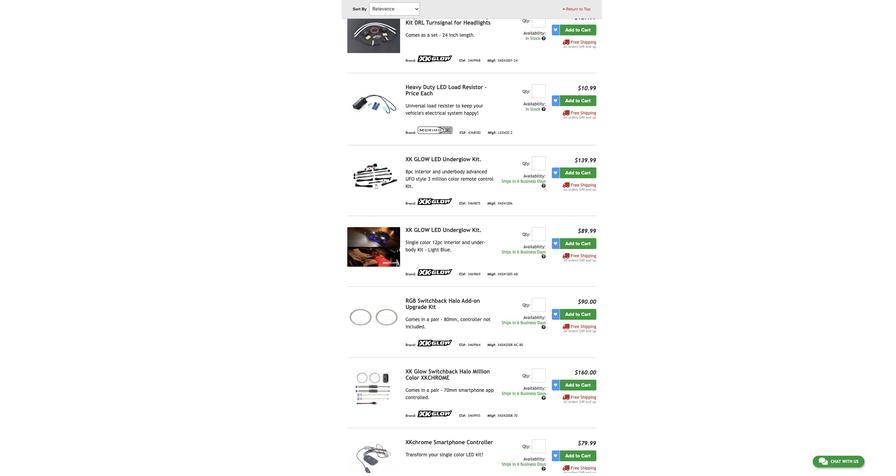 Task type: locate. For each thing, give the bounding box(es) containing it.
xk042008- for xk glow switchback halo million color xkchrome
[[498, 415, 514, 418]]

5 add to cart button from the top
[[560, 309, 596, 320]]

1 add to cart from the top
[[565, 27, 591, 33]]

2 brand: from the top
[[406, 131, 416, 135]]

2 vertical spatial comes
[[406, 388, 420, 393]]

up down $10.99
[[592, 116, 596, 119]]

4 orders from the top
[[568, 259, 578, 262]]

and
[[586, 45, 591, 49], [586, 116, 591, 119], [433, 169, 441, 175], [586, 188, 591, 192], [462, 240, 470, 245], [586, 259, 591, 262], [586, 330, 591, 333], [586, 400, 591, 404]]

pair down xkchrome
[[431, 388, 439, 393]]

1 add to wish list image from the top
[[554, 99, 557, 103]]

comes inside comes in a pair - 70mm smartphone app controlled.
[[406, 388, 420, 393]]

to down $129.99
[[576, 27, 580, 33]]

orders down $89.99
[[568, 259, 578, 262]]

1 up from the top
[[592, 45, 596, 49]]

2 vertical spatial question circle image
[[542, 326, 546, 330]]

3469869
[[468, 273, 481, 277]]

2 add to wish list image from the top
[[554, 313, 557, 317]]

es#3469875 - xk041006 - xk glow led underglow kit. - 8pc interior and underbody advanced ufo style 3 million color remote control kit. - xkglow - audi bmw volkswagen mini image
[[347, 157, 400, 196]]

1 vertical spatial xk glow led underglow kit. link
[[406, 227, 482, 234]]

5 xkglow - corporate logo image from the top
[[418, 411, 452, 418]]

ships in 6 business days for $89.99
[[502, 250, 546, 255]]

brand: down body
[[406, 273, 416, 277]]

underglow up underbody
[[443, 156, 471, 163]]

70
[[514, 415, 518, 418]]

2 stock from the top
[[530, 107, 540, 112]]

- left 70mm
[[441, 388, 443, 393]]

xk glow led underglow kit. up underbody
[[406, 156, 482, 163]]

mfg#: for turnsignal
[[487, 59, 496, 63]]

a down upgrade
[[427, 317, 429, 323]]

3 $49 from the top
[[579, 188, 585, 192]]

6 add to cart button from the top
[[560, 380, 596, 391]]

mfg#: left xk043001-
[[487, 59, 496, 63]]

pair inside 'comes in a pair - 80mm, controller not included.'
[[431, 317, 439, 323]]

0 horizontal spatial kit
[[406, 19, 413, 26]]

sequential
[[406, 13, 433, 20]]

1 xk glow led underglow kit. link from the top
[[406, 156, 482, 163]]

add to wish list image
[[554, 28, 557, 32], [554, 313, 557, 317], [554, 455, 557, 458]]

0 vertical spatial in stock
[[526, 36, 542, 41]]

0 vertical spatial underglow
[[443, 156, 471, 163]]

1 vertical spatial interior
[[444, 240, 460, 245]]

es#: 3469875
[[459, 202, 481, 206]]

add to wish list image
[[554, 99, 557, 103], [554, 171, 557, 175], [554, 242, 557, 246], [554, 384, 557, 387]]

2 comes from the top
[[406, 317, 420, 323]]

add to cart button down $160.00
[[560, 380, 596, 391]]

5 free shipping on orders $49 and up from the top
[[564, 325, 596, 333]]

shipping for $89.99
[[581, 254, 596, 259]]

control
[[478, 176, 493, 182]]

shipping down $10.99
[[581, 111, 596, 116]]

and down $139.99
[[586, 188, 591, 192]]

add to cart button down $139.99
[[560, 168, 596, 178]]

$49 down $89.99
[[579, 259, 585, 262]]

xk042008- for rgb switchback halo add-on upgrade kit
[[498, 344, 514, 348]]

4 ships in 6 business days from the top
[[502, 392, 546, 397]]

rgb
[[406, 298, 416, 305]]

add to cart
[[565, 27, 591, 33], [565, 98, 591, 104], [565, 170, 591, 176], [565, 241, 591, 247], [565, 312, 591, 318], [565, 383, 591, 389], [565, 454, 591, 459]]

2 underglow from the top
[[443, 227, 471, 234]]

and for $139.99
[[586, 188, 591, 192]]

to up free shipping at right bottom
[[576, 454, 580, 459]]

brand:
[[406, 59, 416, 63], [406, 131, 416, 135], [406, 202, 416, 206], [406, 273, 416, 277], [406, 344, 416, 348], [406, 415, 416, 418]]

6 free shipping on orders $49 and up from the top
[[564, 396, 596, 404]]

6 for $90.00
[[517, 321, 519, 326]]

brand: up heavy
[[406, 59, 416, 63]]

add to cart button down $129.99
[[560, 25, 596, 35]]

qty: for $160.00
[[523, 374, 531, 379]]

free shipping on orders $49 and up down $160.00
[[564, 396, 596, 404]]

up for $10.99
[[592, 116, 596, 119]]

add for $10.99
[[565, 98, 574, 104]]

add to cart down $139.99
[[565, 170, 591, 176]]

0 vertical spatial in
[[526, 36, 529, 41]]

rgb switchback halo add-on upgrade kit link
[[406, 298, 480, 311]]

3 free shipping on orders $49 and up from the top
[[564, 183, 596, 192]]

$160.00
[[575, 370, 596, 376]]

1 vertical spatial a
[[427, 317, 429, 323]]

sequential switchback led strip kit drl turnsignal for headlights link
[[406, 13, 491, 26]]

and down $90.00
[[586, 330, 591, 333]]

halo inside xk glow switchback halo million color xkchrome
[[460, 369, 471, 375]]

0 vertical spatial xk042008-
[[498, 344, 514, 348]]

a for kit
[[427, 317, 429, 323]]

free shipping on orders $49 and up down $90.00
[[564, 325, 596, 333]]

add to cart for $129.99
[[565, 27, 591, 33]]

availability: for $139.99
[[524, 174, 546, 179]]

free down $89.99
[[571, 254, 579, 259]]

free shipping on orders $49 and up
[[564, 40, 596, 49], [564, 111, 596, 119], [564, 183, 596, 192], [564, 254, 596, 262], [564, 325, 596, 333], [564, 396, 596, 404]]

6 orders from the top
[[568, 400, 578, 404]]

to down $139.99
[[576, 170, 580, 176]]

2 add to cart from the top
[[565, 98, 591, 104]]

1 availability: from the top
[[524, 31, 546, 36]]

question circle image
[[542, 184, 546, 188], [542, 255, 546, 259], [542, 397, 546, 401], [542, 468, 546, 472]]

0 vertical spatial xk glow led underglow kit. link
[[406, 156, 482, 163]]

0 vertical spatial your
[[474, 103, 483, 109]]

2 add to cart button from the top
[[560, 95, 596, 106]]

0 vertical spatial color
[[448, 176, 459, 182]]

1 glow from the top
[[414, 156, 430, 163]]

halo left add-
[[449, 298, 460, 305]]

12pc
[[432, 240, 443, 245]]

- inside 'comes in a pair - 80mm, controller not included.'
[[441, 317, 443, 323]]

add to cart down $160.00
[[565, 383, 591, 389]]

heavy duty led load resistor - price each link
[[406, 84, 487, 97]]

free shipping on orders $49 and up for $90.00
[[564, 325, 596, 333]]

color
[[448, 176, 459, 182], [420, 240, 431, 245], [454, 452, 465, 458]]

es#: left '3469964'
[[459, 344, 466, 348]]

underglow up single color 12pc interior and under- body kit - light blue.
[[443, 227, 471, 234]]

0 vertical spatial comes
[[406, 32, 420, 38]]

interior up style at the top left of page
[[415, 169, 431, 175]]

your inside universal load resister to keep your vehicle's electrical system happy!
[[474, 103, 483, 109]]

and down $10.99
[[586, 116, 591, 119]]

led for $139.99
[[431, 156, 441, 163]]

cart down $79.99
[[581, 454, 591, 459]]

2 xk042008- from the top
[[498, 415, 514, 418]]

3 ships in 6 business days from the top
[[502, 321, 546, 326]]

add to cart button
[[560, 25, 596, 35], [560, 95, 596, 106], [560, 168, 596, 178], [560, 239, 596, 249], [560, 309, 596, 320], [560, 380, 596, 391], [560, 451, 596, 462]]

brand: down included.
[[406, 344, 416, 348]]

sort
[[353, 7, 361, 11]]

mfg#: left xk041005-
[[487, 273, 496, 277]]

glow for $139.99
[[414, 156, 430, 163]]

7 qty: from the top
[[523, 445, 531, 450]]

0 vertical spatial interior
[[415, 169, 431, 175]]

1 vertical spatial underglow
[[443, 227, 471, 234]]

2 question circle image from the top
[[542, 255, 546, 259]]

led up the million
[[431, 156, 441, 163]]

1 $49 from the top
[[579, 45, 585, 49]]

0 vertical spatial a
[[427, 32, 430, 38]]

1 xk glow led underglow kit. from the top
[[406, 156, 482, 163]]

a inside 'comes in a pair - 80mm, controller not included.'
[[427, 317, 429, 323]]

1 vertical spatial glow
[[414, 227, 430, 234]]

add to cart button down $90.00
[[560, 309, 596, 320]]

$49 down $139.99
[[579, 188, 585, 192]]

a up controlled.
[[427, 388, 429, 393]]

days for $139.99
[[537, 179, 546, 184]]

orders
[[568, 45, 578, 49], [568, 116, 578, 119], [568, 188, 578, 192], [568, 259, 578, 262], [568, 330, 578, 333], [568, 400, 578, 404]]

controlled.
[[406, 395, 430, 401]]

up for $129.99
[[592, 45, 596, 49]]

$49 down $160.00
[[579, 400, 585, 404]]

load
[[448, 84, 461, 91]]

pair inside comes in a pair - 70mm smartphone app controlled.
[[431, 388, 439, 393]]

glow up style at the top left of page
[[414, 156, 430, 163]]

add to cart button down $89.99
[[560, 239, 596, 249]]

3 up from the top
[[592, 188, 596, 192]]

under-
[[471, 240, 486, 245]]

3 add to cart button from the top
[[560, 168, 596, 178]]

es#: 3469955
[[459, 415, 481, 418]]

free shipping on orders $49 and up for $139.99
[[564, 183, 596, 192]]

chat
[[831, 460, 841, 465]]

ships
[[502, 179, 511, 184], [502, 250, 511, 255], [502, 321, 511, 326], [502, 392, 511, 397], [502, 463, 511, 467]]

with
[[842, 460, 852, 465]]

6 up from the top
[[592, 400, 596, 404]]

4 free from the top
[[571, 254, 579, 259]]

xkglow - corporate logo image down the light
[[418, 269, 452, 276]]

led left strip
[[466, 13, 476, 20]]

orders for $10.99
[[568, 116, 578, 119]]

2 add to wish list image from the top
[[554, 171, 557, 175]]

question circle image for $139.99
[[542, 184, 546, 188]]

stock
[[530, 36, 540, 41], [530, 107, 540, 112]]

1 vertical spatial comes
[[406, 317, 420, 323]]

pair left 80mm,
[[431, 317, 439, 323]]

business
[[521, 179, 536, 184], [521, 250, 536, 255], [521, 321, 536, 326], [521, 392, 536, 397], [521, 463, 536, 467]]

es#: 4368582
[[460, 131, 481, 135]]

chat with us link
[[813, 456, 865, 468]]

comes in a pair - 80mm, controller not included.
[[406, 317, 491, 330]]

morimoto - corporate logo image
[[418, 126, 453, 134]]

1 vertical spatial kit.
[[406, 184, 413, 189]]

3 add to wish list image from the top
[[554, 455, 557, 458]]

2 in from the top
[[526, 107, 529, 112]]

orders down $129.99
[[568, 45, 578, 49]]

xkchrome
[[421, 375, 450, 382]]

add to cart button down $10.99
[[560, 95, 596, 106]]

in
[[512, 179, 516, 184], [512, 250, 516, 255], [421, 317, 425, 323], [512, 321, 516, 326], [421, 388, 425, 393], [512, 392, 516, 397], [512, 463, 516, 467]]

1 add from the top
[[565, 27, 574, 33]]

cart for $90.00
[[581, 312, 591, 318]]

your up happy!
[[474, 103, 483, 109]]

1 vertical spatial xk
[[406, 227, 412, 234]]

kit inside "rgb switchback halo add-on upgrade kit"
[[429, 304, 436, 311]]

1 in stock from the top
[[526, 36, 542, 41]]

stock for $10.99
[[530, 107, 540, 112]]

$49 down $90.00
[[579, 330, 585, 333]]

halo
[[449, 298, 460, 305], [460, 369, 471, 375]]

brand: down the 'ufo'
[[406, 202, 416, 206]]

cart down $129.99
[[581, 27, 591, 33]]

up for $89.99
[[592, 259, 596, 262]]

shipping for $139.99
[[581, 183, 596, 188]]

3 orders from the top
[[568, 188, 578, 192]]

4 qty: from the top
[[523, 232, 531, 237]]

comes left as
[[406, 32, 420, 38]]

comes for upgrade
[[406, 317, 420, 323]]

1 vertical spatial question circle image
[[542, 107, 546, 111]]

3 add from the top
[[565, 170, 574, 176]]

1 vertical spatial in stock
[[526, 107, 542, 112]]

add to cart down $129.99
[[565, 27, 591, 33]]

add to cart down $89.99
[[565, 241, 591, 247]]

xk glow switchback halo million color xkchrome link
[[406, 369, 490, 382]]

1 6 from the top
[[517, 179, 519, 184]]

free down $160.00
[[571, 396, 579, 400]]

up for $139.99
[[592, 188, 596, 192]]

vehicle's
[[406, 110, 424, 116]]

not
[[483, 317, 491, 323]]

0 vertical spatial xk
[[406, 156, 412, 163]]

comes inside 'comes in a pair - 80mm, controller not included.'
[[406, 317, 420, 323]]

6 availability: from the top
[[524, 387, 546, 391]]

xk glow led underglow kit. link for $89.99
[[406, 227, 482, 234]]

0 vertical spatial add to wish list image
[[554, 28, 557, 32]]

1 vertical spatial add to wish list image
[[554, 313, 557, 317]]

shipping down $139.99
[[581, 183, 596, 188]]

free shipping on orders $49 and up for $129.99
[[564, 40, 596, 49]]

$49 down $129.99
[[579, 45, 585, 49]]

add to cart button for $129.99
[[560, 25, 596, 35]]

add to wish list image for $10.99
[[554, 99, 557, 103]]

on for $160.00
[[564, 400, 567, 404]]

0 vertical spatial question circle image
[[542, 36, 546, 41]]

style
[[416, 176, 426, 182]]

shipping down $160.00
[[581, 396, 596, 400]]

free down $129.99
[[571, 40, 579, 45]]

2 vertical spatial add to wish list image
[[554, 455, 557, 458]]

1 vertical spatial stock
[[530, 107, 540, 112]]

5 cart from the top
[[581, 312, 591, 318]]

2 add from the top
[[565, 98, 574, 104]]

add to cart down $10.99
[[565, 98, 591, 104]]

in inside comes in a pair - 70mm smartphone app controlled.
[[421, 388, 425, 393]]

4 free shipping on orders $49 and up from the top
[[564, 254, 596, 262]]

$49 for $139.99
[[579, 188, 585, 192]]

1 ships in 6 business days from the top
[[502, 179, 546, 184]]

ships in 6 business days for $160.00
[[502, 392, 546, 397]]

transform your single color led kit!
[[406, 452, 483, 458]]

xk up 8pc at the left
[[406, 156, 412, 163]]

headlights
[[463, 19, 491, 26]]

free for $89.99
[[571, 254, 579, 259]]

1 horizontal spatial your
[[474, 103, 483, 109]]

mfg#: led420.2
[[488, 131, 512, 135]]

- left the light
[[425, 247, 427, 253]]

2 6 from the top
[[517, 250, 519, 255]]

xk glow led underglow kit. link up underbody
[[406, 156, 482, 163]]

pair
[[431, 317, 439, 323], [431, 388, 439, 393]]

orders down $10.99
[[568, 116, 578, 119]]

orders down $139.99
[[568, 188, 578, 192]]

add to cart down $90.00
[[565, 312, 591, 318]]

interior up blue.
[[444, 240, 460, 245]]

0 vertical spatial stock
[[530, 36, 540, 41]]

2 ships from the top
[[502, 250, 511, 255]]

on for $10.99
[[564, 116, 567, 119]]

$129.99
[[575, 14, 596, 21]]

comes
[[406, 32, 420, 38], [406, 317, 420, 323], [406, 388, 420, 393]]

1 add to wish list image from the top
[[554, 28, 557, 32]]

color inside single color 12pc interior and under- body kit - light blue.
[[420, 240, 431, 245]]

5 add to cart from the top
[[565, 312, 591, 318]]

pair for kit
[[431, 317, 439, 323]]

mfg#: for kit
[[487, 344, 496, 348]]

5 up from the top
[[592, 330, 596, 333]]

es#3469869 - xk041005-ab - xk glow led underglow kit. - single color 12pc interior and under-body kit - light blue. - xkglow - audi bmw volkswagen mini image
[[347, 227, 400, 267]]

3 brand: from the top
[[406, 202, 416, 206]]

shipping down $129.99
[[581, 40, 596, 45]]

3 business from the top
[[521, 321, 536, 326]]

cart for $79.99
[[581, 454, 591, 459]]

3 add to wish list image from the top
[[554, 242, 557, 246]]

smartphone
[[434, 440, 465, 446]]

ships for $89.99
[[502, 250, 511, 255]]

2 ships in 6 business days from the top
[[502, 250, 546, 255]]

add-
[[462, 298, 474, 305]]

interior inside 8pc interior and underbody advanced ufo style 3 million color remote control kit.
[[415, 169, 431, 175]]

switchback inside xk glow switchback halo million color xkchrome
[[429, 369, 458, 375]]

comments image
[[819, 458, 828, 466]]

0 vertical spatial halo
[[449, 298, 460, 305]]

in inside 'comes in a pair - 80mm, controller not included.'
[[421, 317, 425, 323]]

2 vertical spatial kit
[[429, 304, 436, 311]]

1 horizontal spatial interior
[[444, 240, 460, 245]]

5 brand: from the top
[[406, 344, 416, 348]]

days for $89.99
[[537, 250, 546, 255]]

switchback inside "rgb switchback halo add-on upgrade kit"
[[418, 298, 447, 305]]

2 xk from the top
[[406, 227, 412, 234]]

controller
[[467, 440, 493, 446]]

1 cart from the top
[[581, 27, 591, 33]]

us
[[854, 460, 859, 465]]

2 cart from the top
[[581, 98, 591, 104]]

es#: for price
[[460, 131, 467, 135]]

2 vertical spatial switchback
[[429, 369, 458, 375]]

cart down $160.00
[[581, 383, 591, 389]]

to down $90.00
[[576, 312, 580, 318]]

3 add to cart from the top
[[565, 170, 591, 176]]

es#: 3469964
[[459, 344, 481, 348]]

- right resistor
[[485, 84, 487, 91]]

0 vertical spatial kit
[[406, 19, 413, 26]]

interior
[[415, 169, 431, 175], [444, 240, 460, 245]]

switchback up 70mm
[[429, 369, 458, 375]]

es#3469821 - xk-chrome-sc-kit - xkchrome smartphone controller - transform your single color led kit! - xkglow - audi bmw volkswagen mini image
[[347, 440, 400, 474]]

xk glow led underglow kit. link for $139.99
[[406, 156, 482, 163]]

5 qty: from the top
[[523, 303, 531, 308]]

in
[[526, 36, 529, 41], [526, 107, 529, 112]]

million
[[432, 176, 447, 182]]

add for $139.99
[[565, 170, 574, 176]]

single color 12pc interior and under- body kit - light blue.
[[406, 240, 486, 253]]

included.
[[406, 324, 426, 330]]

xkglow - corporate logo image down set
[[418, 55, 452, 62]]

0 vertical spatial switchback
[[435, 13, 464, 20]]

switchback for kit
[[418, 298, 447, 305]]

add to cart button for $79.99
[[560, 451, 596, 462]]

cart down $89.99
[[581, 241, 591, 247]]

set
[[431, 32, 438, 38]]

led inside sequential switchback led strip kit drl turnsignal for headlights
[[466, 13, 476, 20]]

ships in 6 business days
[[502, 179, 546, 184], [502, 250, 546, 255], [502, 321, 546, 326], [502, 392, 546, 397], [502, 463, 546, 467]]

5 free from the top
[[571, 325, 579, 330]]

4 add to cart from the top
[[565, 241, 591, 247]]

1 vertical spatial xk glow led underglow kit.
[[406, 227, 482, 234]]

0 horizontal spatial 24
[[443, 32, 448, 38]]

color up the light
[[420, 240, 431, 245]]

2 xk glow led underglow kit. link from the top
[[406, 227, 482, 234]]

brand: for price
[[406, 131, 416, 135]]

6 add to cart from the top
[[565, 383, 591, 389]]

xkglow - corporate logo image
[[418, 55, 452, 62], [418, 199, 452, 205], [418, 269, 452, 276], [418, 340, 452, 347], [418, 411, 452, 418]]

1 horizontal spatial kit
[[417, 247, 423, 253]]

kit.
[[472, 156, 482, 163], [406, 184, 413, 189], [472, 227, 482, 234]]

4 cart from the top
[[581, 241, 591, 247]]

free shipping on orders $49 and up down $89.99
[[564, 254, 596, 262]]

3 availability: from the top
[[524, 174, 546, 179]]

es#: for kit
[[459, 344, 466, 348]]

add to wish list image for $139.99
[[554, 171, 557, 175]]

led inside heavy duty led load resistor - price each
[[437, 84, 447, 91]]

question circle image for $160.00
[[542, 397, 546, 401]]

- left 80mm,
[[441, 317, 443, 323]]

to down $10.99
[[576, 98, 580, 104]]

comes in a pair - 70mm smartphone app controlled.
[[406, 388, 494, 401]]

1 question circle image from the top
[[542, 184, 546, 188]]

1 vertical spatial pair
[[431, 388, 439, 393]]

1 vertical spatial your
[[429, 452, 438, 458]]

switchback right rgb in the bottom left of the page
[[418, 298, 447, 305]]

and for $90.00
[[586, 330, 591, 333]]

pair for xkchrome
[[431, 388, 439, 393]]

xkchrome smartphone controller
[[406, 440, 493, 446]]

free shipping on orders $49 and up down $10.99
[[564, 111, 596, 119]]

ships in 6 business days for $90.00
[[502, 321, 546, 326]]

shipping for $129.99
[[581, 40, 596, 45]]

up down $129.99
[[592, 45, 596, 49]]

0 vertical spatial xk glow led underglow kit.
[[406, 156, 482, 163]]

xk041006
[[498, 202, 513, 206]]

on
[[564, 45, 567, 49], [564, 116, 567, 119], [564, 188, 567, 192], [564, 259, 567, 262], [474, 298, 480, 305], [564, 330, 567, 333], [564, 400, 567, 404]]

cart for $89.99
[[581, 241, 591, 247]]

4 up from the top
[[592, 259, 596, 262]]

1 shipping from the top
[[581, 40, 596, 45]]

5 add from the top
[[565, 312, 574, 318]]

2 orders from the top
[[568, 116, 578, 119]]

3
[[428, 176, 430, 182]]

1 vertical spatial xk042008-
[[498, 415, 514, 418]]

2 horizontal spatial kit
[[429, 304, 436, 311]]

ships in 6 business days for $139.99
[[502, 179, 546, 184]]

question circle image
[[542, 36, 546, 41], [542, 107, 546, 111], [542, 326, 546, 330]]

free for $10.99
[[571, 111, 579, 116]]

kit left drl
[[406, 19, 413, 26]]

6 qty: from the top
[[523, 374, 531, 379]]

1 vertical spatial halo
[[460, 369, 471, 375]]

up down $160.00
[[592, 400, 596, 404]]

each
[[421, 90, 433, 97]]

1 horizontal spatial 24
[[514, 59, 518, 63]]

1 vertical spatial 24
[[514, 59, 518, 63]]

a for xkchrome
[[427, 388, 429, 393]]

3 question circle image from the top
[[542, 326, 546, 330]]

a inside comes in a pair - 70mm smartphone app controlled.
[[427, 388, 429, 393]]

4 days from the top
[[537, 392, 546, 397]]

6 for $139.99
[[517, 179, 519, 184]]

switchback inside sequential switchback led strip kit drl turnsignal for headlights
[[435, 13, 464, 20]]

halo left million
[[460, 369, 471, 375]]

switchback up inch
[[435, 13, 464, 20]]

- for led
[[439, 32, 441, 38]]

3 qty: from the top
[[523, 161, 531, 166]]

kit. up advanced
[[472, 156, 482, 163]]

1 orders from the top
[[568, 45, 578, 49]]

interior inside single color 12pc interior and under- body kit - light blue.
[[444, 240, 460, 245]]

7 add from the top
[[565, 454, 574, 459]]

1 vertical spatial color
[[420, 240, 431, 245]]

xk inside xk glow switchback halo million color xkchrome
[[406, 369, 412, 375]]

6 $49 from the top
[[579, 400, 585, 404]]

xkglow - corporate logo image down controlled.
[[418, 411, 452, 418]]

7 add to cart button from the top
[[560, 451, 596, 462]]

shipping down $90.00
[[581, 325, 596, 330]]

led right duty at the top
[[437, 84, 447, 91]]

xk042008-
[[498, 344, 514, 348], [498, 415, 514, 418]]

6 shipping from the top
[[581, 396, 596, 400]]

add to cart for $160.00
[[565, 383, 591, 389]]

1 free shipping on orders $49 and up from the top
[[564, 40, 596, 49]]

0 vertical spatial glow
[[414, 156, 430, 163]]

None number field
[[532, 13, 546, 27], [532, 84, 546, 98], [532, 157, 546, 170], [532, 227, 546, 241], [532, 298, 546, 312], [532, 369, 546, 383], [532, 440, 546, 454], [532, 13, 546, 27], [532, 84, 546, 98], [532, 157, 546, 170], [532, 227, 546, 241], [532, 298, 546, 312], [532, 369, 546, 383], [532, 440, 546, 454]]

es#3469955 - xk042008-70 - xk glow switchback halo million color xkchrome  - comes in a pair - 70mm smartphone app controlled. - xkglow - audi bmw volkswagen mini image
[[347, 369, 400, 409]]

0 horizontal spatial interior
[[415, 169, 431, 175]]

and down $89.99
[[586, 259, 591, 262]]

switchback for turnsignal
[[435, 13, 464, 20]]

business for $90.00
[[521, 321, 536, 326]]

add for $89.99
[[565, 241, 574, 247]]

$49 for $90.00
[[579, 330, 585, 333]]

kit. up "under-"
[[472, 227, 482, 234]]

2 business from the top
[[521, 250, 536, 255]]

4 add to cart button from the top
[[560, 239, 596, 249]]

xk glow led underglow kit. link
[[406, 156, 482, 163], [406, 227, 482, 234]]

mfg#:
[[487, 59, 496, 63], [488, 131, 497, 135], [487, 202, 496, 206], [487, 273, 496, 277], [487, 344, 496, 348], [487, 415, 496, 418]]

to down $89.99
[[576, 241, 580, 247]]

1 vertical spatial in
[[526, 107, 529, 112]]

7 cart from the top
[[581, 454, 591, 459]]

brand: down vehicle's
[[406, 131, 416, 135]]

in stock for $10.99
[[526, 107, 542, 112]]

1 free from the top
[[571, 40, 579, 45]]

comes for color
[[406, 388, 420, 393]]

free shipping on orders $49 and up down $139.99
[[564, 183, 596, 192]]

2 vertical spatial kit.
[[472, 227, 482, 234]]

xkglow - corporate logo image down the million
[[418, 199, 452, 205]]

category navigation element
[[274, 0, 336, 0]]

xk left glow
[[406, 369, 412, 375]]

caret up image
[[563, 7, 565, 11]]

4 6 from the top
[[517, 392, 519, 397]]

- inside heavy duty led load resistor - price each
[[485, 84, 487, 91]]

resistor
[[462, 84, 483, 91]]

kit inside sequential switchback led strip kit drl turnsignal for headlights
[[406, 19, 413, 26]]

in for sequential switchback led strip kit drl turnsignal for headlights
[[526, 36, 529, 41]]

1 vertical spatial switchback
[[418, 298, 447, 305]]

5 ships in 6 business days from the top
[[502, 463, 546, 467]]

xk up the 'single'
[[406, 227, 412, 234]]

2 vertical spatial xk
[[406, 369, 412, 375]]

comes up controlled.
[[406, 388, 420, 393]]

glow
[[414, 156, 430, 163], [414, 227, 430, 234]]

- inside comes in a pair - 70mm smartphone app controlled.
[[441, 388, 443, 393]]

cart for $10.99
[[581, 98, 591, 104]]

$49 for $10.99
[[579, 116, 585, 119]]

and down $160.00
[[586, 400, 591, 404]]

1 qty: from the top
[[523, 18, 531, 23]]

0 vertical spatial kit.
[[472, 156, 482, 163]]

0 vertical spatial pair
[[431, 317, 439, 323]]

2 shipping from the top
[[581, 111, 596, 116]]

add to cart for $90.00
[[565, 312, 591, 318]]

2 $49 from the top
[[579, 116, 585, 119]]

body
[[406, 247, 416, 253]]

1 ships from the top
[[502, 179, 511, 184]]

to for $79.99
[[576, 454, 580, 459]]

kit right upgrade
[[429, 304, 436, 311]]

2 vertical spatial a
[[427, 388, 429, 393]]

1 vertical spatial kit
[[417, 247, 423, 253]]



Task type: vqa. For each thing, say whether or not it's contained in the screenshot.
Performance
no



Task type: describe. For each thing, give the bounding box(es) containing it.
es#3469964 - xk042008-nc-80 - rgb switchback halo add-on upgrade kit - comes in a pair - 80mm, controller not included. - xkglow - audi bmw volkswagen mini image
[[347, 298, 400, 338]]

$49 for $129.99
[[579, 45, 585, 49]]

to for $89.99
[[576, 241, 580, 247]]

shipping for $90.00
[[581, 325, 596, 330]]

by
[[362, 7, 367, 11]]

rgb switchback halo add-on upgrade kit
[[406, 298, 480, 311]]

color inside 8pc interior and underbody advanced ufo style 3 million color remote control kit.
[[448, 176, 459, 182]]

xk043001-
[[498, 59, 514, 63]]

brand: for kit
[[406, 344, 416, 348]]

7 free from the top
[[571, 466, 579, 471]]

add to cart button for $89.99
[[560, 239, 596, 249]]

es#: left 3469875
[[459, 202, 466, 206]]

single
[[406, 240, 419, 245]]

ab
[[514, 273, 518, 277]]

mfg#: xk043001-24
[[487, 59, 518, 63]]

add for $129.99
[[565, 27, 574, 33]]

3469955
[[468, 415, 481, 418]]

business for $89.99
[[521, 250, 536, 255]]

led for $10.99
[[437, 84, 447, 91]]

5 business from the top
[[521, 463, 536, 467]]

es#: for xkchrome
[[459, 415, 466, 418]]

add for $79.99
[[565, 454, 574, 459]]

4368582
[[468, 131, 481, 135]]

comes for drl
[[406, 32, 420, 38]]

to for $129.99
[[576, 27, 580, 33]]

glow
[[414, 369, 427, 375]]

remote
[[461, 176, 477, 182]]

6 for $89.99
[[517, 250, 519, 255]]

transform
[[406, 452, 427, 458]]

es#: 3469869
[[459, 273, 481, 277]]

mfg#: for xkchrome
[[487, 415, 496, 418]]

ships for $90.00
[[502, 321, 511, 326]]

to for $139.99
[[576, 170, 580, 176]]

question circle image for $129.99
[[542, 36, 546, 41]]

happy!
[[464, 110, 479, 116]]

led for $89.99
[[431, 227, 441, 234]]

es#: for turnsignal
[[459, 59, 466, 63]]

xk for $139.99
[[406, 156, 412, 163]]

ships for $139.99
[[502, 179, 511, 184]]

3469875
[[468, 202, 481, 206]]

$139.99
[[575, 157, 596, 164]]

halo inside "rgb switchback halo add-on upgrade kit"
[[449, 298, 460, 305]]

add to cart button for $10.99
[[560, 95, 596, 106]]

resister
[[438, 103, 454, 109]]

3469964
[[468, 344, 481, 348]]

xk glow switchback halo million color xkchrome
[[406, 369, 490, 382]]

add for $160.00
[[565, 383, 574, 389]]

on inside "rgb switchback halo add-on upgrade kit"
[[474, 298, 480, 305]]

add for $90.00
[[565, 312, 574, 318]]

brand: for xkchrome
[[406, 415, 416, 418]]

app
[[486, 388, 494, 393]]

upgrade
[[406, 304, 427, 311]]

universal
[[406, 103, 426, 109]]

3469968
[[468, 59, 481, 63]]

mfg#: xk042008-nc-80
[[487, 344, 523, 348]]

turnsignal
[[426, 19, 453, 26]]

availability: for $89.99
[[524, 245, 546, 250]]

70mm
[[444, 388, 457, 393]]

5 days from the top
[[537, 463, 546, 467]]

and for $129.99
[[586, 45, 591, 49]]

mfg#: xk041005-ab
[[487, 273, 518, 277]]

0 vertical spatial 24
[[443, 32, 448, 38]]

orders for $89.99
[[568, 259, 578, 262]]

return to top
[[565, 7, 591, 11]]

7 availability: from the top
[[524, 457, 546, 462]]

add to cart for $139.99
[[565, 170, 591, 176]]

add to cart button for $160.00
[[560, 380, 596, 391]]

$49 for $89.99
[[579, 259, 585, 262]]

add to wish list image for $90.00
[[554, 313, 557, 317]]

xk glow led underglow kit. for $139.99
[[406, 156, 482, 163]]

$90.00
[[578, 299, 596, 306]]

system
[[448, 110, 463, 116]]

mfg#: xk042008-70
[[487, 415, 518, 418]]

and for $160.00
[[586, 400, 591, 404]]

orders for $129.99
[[568, 45, 578, 49]]

4 question circle image from the top
[[542, 468, 546, 472]]

2 xkglow - corporate logo image from the top
[[418, 199, 452, 205]]

comes as a set - 24 inch length.
[[406, 32, 475, 38]]

price
[[406, 90, 419, 97]]

qty: for $129.99
[[523, 18, 531, 23]]

to left top
[[579, 7, 583, 11]]

- for switchback
[[441, 388, 443, 393]]

$10.99
[[578, 85, 596, 92]]

led left kit!
[[466, 452, 474, 458]]

mfg#: left xk041006
[[487, 202, 496, 206]]

xk glow led underglow kit. for $89.99
[[406, 227, 482, 234]]

shipping for $10.99
[[581, 111, 596, 116]]

free shipping on orders $49 and up for $89.99
[[564, 254, 596, 262]]

controller
[[460, 317, 482, 323]]

and for $89.99
[[586, 259, 591, 262]]

duty
[[423, 84, 435, 91]]

led for $129.99
[[466, 13, 476, 20]]

$49 for $160.00
[[579, 400, 585, 404]]

to inside universal load resister to keep your vehicle's electrical system happy!
[[456, 103, 460, 109]]

$79.99
[[578, 441, 596, 447]]

and inside single color 12pc interior and under- body kit - light blue.
[[462, 240, 470, 245]]

kit!
[[476, 452, 483, 458]]

sequential switchback led strip kit drl turnsignal for headlights
[[406, 13, 491, 26]]

2 vertical spatial color
[[454, 452, 465, 458]]

days for $90.00
[[537, 321, 546, 326]]

blue.
[[441, 247, 452, 253]]

keep
[[462, 103, 472, 109]]

xk041005-
[[498, 273, 514, 277]]

universal load resister to keep your vehicle's electrical system happy!
[[406, 103, 483, 116]]

top
[[584, 7, 591, 11]]

mfg#: for price
[[488, 131, 497, 135]]

availability: for $129.99
[[524, 31, 546, 36]]

80
[[519, 344, 523, 348]]

and inside 8pc interior and underbody advanced ufo style 3 million color remote control kit.
[[433, 169, 441, 175]]

electrical
[[425, 110, 446, 116]]

drl
[[415, 19, 424, 26]]

free for $160.00
[[571, 396, 579, 400]]

6 for $160.00
[[517, 392, 519, 397]]

free for $139.99
[[571, 183, 579, 188]]

4 brand: from the top
[[406, 273, 416, 277]]

cart for $129.99
[[581, 27, 591, 33]]

to for $90.00
[[576, 312, 580, 318]]

length.
[[460, 32, 475, 38]]

smartphone
[[459, 388, 484, 393]]

led420.2
[[498, 131, 512, 135]]

mfg#: xk041006
[[487, 202, 513, 206]]

free shipping
[[571, 466, 596, 471]]

$89.99
[[578, 228, 596, 235]]

million
[[473, 369, 490, 375]]

free shipping on orders $49 and up for $10.99
[[564, 111, 596, 119]]

underbody
[[442, 169, 465, 175]]

kit. inside 8pc interior and underbody advanced ufo style 3 million color remote control kit.
[[406, 184, 413, 189]]

es#: left 3469869
[[459, 273, 466, 277]]

kit inside single color 12pc interior and under- body kit - light blue.
[[417, 247, 423, 253]]

on for $90.00
[[564, 330, 567, 333]]

xkchrome smartphone controller link
[[406, 440, 493, 446]]

- inside single color 12pc interior and under- body kit - light blue.
[[425, 247, 427, 253]]

add to cart for $89.99
[[565, 241, 591, 247]]

question circle image for $90.00
[[542, 326, 546, 330]]

inch
[[449, 32, 458, 38]]

free for $129.99
[[571, 40, 579, 45]]

sort by
[[353, 7, 367, 11]]

es#: 3469968
[[459, 59, 481, 63]]

brand: for turnsignal
[[406, 59, 416, 63]]

5 6 from the top
[[517, 463, 519, 467]]

light
[[428, 247, 439, 253]]

nc-
[[514, 344, 519, 348]]

add to cart button for $139.99
[[560, 168, 596, 178]]

xk for $160.00
[[406, 369, 412, 375]]

0 horizontal spatial your
[[429, 452, 438, 458]]

5 ships from the top
[[502, 463, 511, 467]]

free shipping on orders $49 and up for $160.00
[[564, 396, 596, 404]]

chat with us
[[831, 460, 859, 465]]

add to cart button for $90.00
[[560, 309, 596, 320]]

es#4368582 - led420.2 - heavy duty led load resistor - price each - universal load resister to keep your vehicle's electrical system happy! - morimoto - audi bmw volkswagen mercedes benz mini porsche image
[[347, 84, 400, 124]]

on for $129.99
[[564, 45, 567, 49]]

stock for $129.99
[[530, 36, 540, 41]]

add to wish list image for $89.99
[[554, 242, 557, 246]]

xkchrome
[[406, 440, 432, 446]]

kit. for $139.99
[[472, 156, 482, 163]]

return to top link
[[563, 6, 591, 12]]

7 shipping from the top
[[581, 466, 596, 471]]

and for $10.99
[[586, 116, 591, 119]]

in stock for $129.99
[[526, 36, 542, 41]]

heavy
[[406, 84, 421, 91]]

heavy duty led load resistor - price each
[[406, 84, 487, 97]]

8pc interior and underbody advanced ufo style 3 million color remote control kit.
[[406, 169, 493, 189]]

8pc
[[406, 169, 413, 175]]

availability: for $90.00
[[524, 316, 546, 321]]

days for $160.00
[[537, 392, 546, 397]]

es#3469968 - xk043001-24 - sequential switchback led strip kit drl turnsignal for headlights - comes as a set - 24 inch length. - xkglow - audi bmw volkswagen mini image
[[347, 13, 400, 53]]

as
[[421, 32, 426, 38]]

3 xkglow - corporate logo image from the top
[[418, 269, 452, 276]]

business for $139.99
[[521, 179, 536, 184]]

xkglow - corporate logo image for xkchrome
[[418, 411, 452, 418]]

load
[[427, 103, 436, 109]]

up for $160.00
[[592, 400, 596, 404]]

on for $139.99
[[564, 188, 567, 192]]



